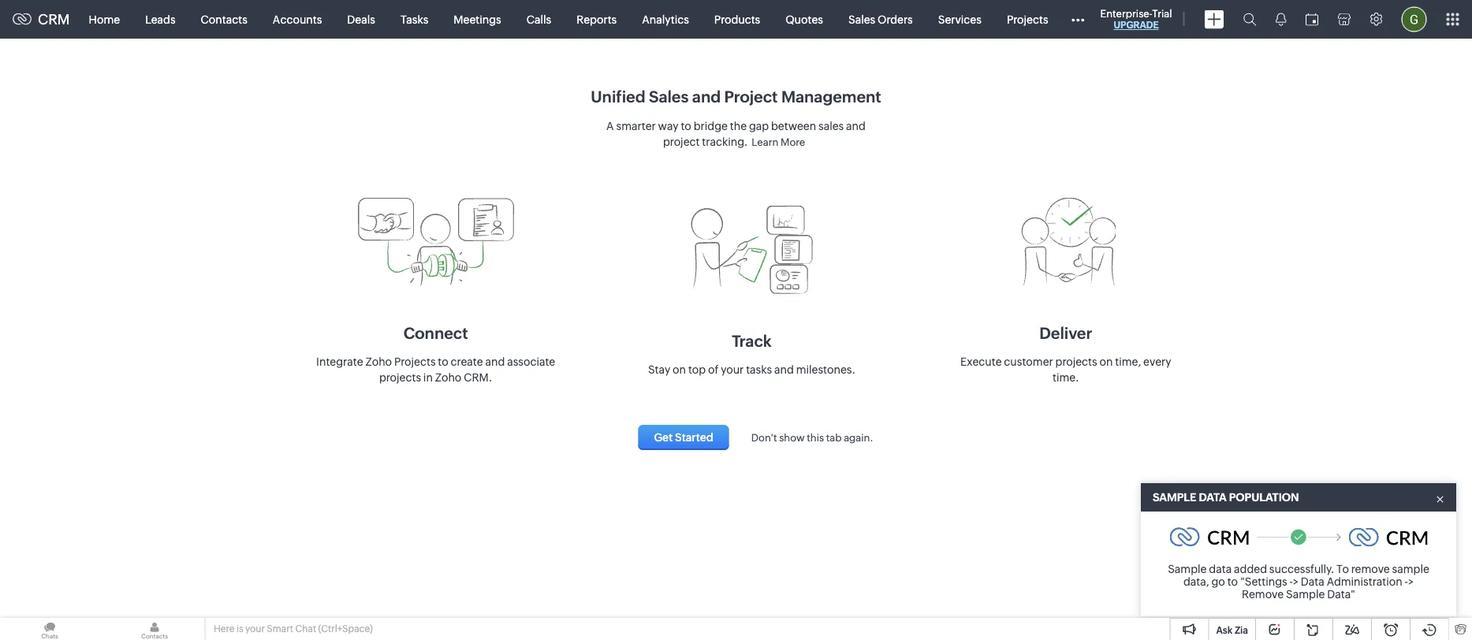 Task type: vqa. For each thing, say whether or not it's contained in the screenshot.
Administration
yes



Task type: locate. For each thing, give the bounding box(es) containing it.
1 vertical spatial sales
[[649, 88, 689, 106]]

home link
[[76, 0, 133, 38]]

quotes
[[786, 13, 823, 26]]

1 vertical spatial sample
[[1168, 563, 1207, 576]]

tracking.
[[702, 136, 748, 148]]

profile image
[[1402, 7, 1427, 32]]

projects inside "link"
[[1007, 13, 1048, 26]]

data left data" in the bottom right of the page
[[1301, 576, 1325, 588]]

get
[[654, 431, 673, 444]]

1 vertical spatial to
[[438, 356, 448, 368]]

show
[[779, 432, 805, 444]]

projects up in at the bottom left
[[394, 356, 436, 368]]

this
[[807, 432, 824, 444]]

zoho right in at the bottom left
[[435, 371, 462, 384]]

your
[[721, 363, 744, 376], [245, 624, 265, 634]]

is
[[236, 624, 243, 634]]

projects inside integrate zoho projects to create and associate projects in zoho crm.
[[379, 371, 421, 384]]

and right "sales"
[[846, 120, 866, 132]]

calendar image
[[1305, 13, 1319, 26]]

0 vertical spatial zoho
[[365, 356, 392, 368]]

and right the tasks
[[774, 363, 794, 376]]

your right of
[[721, 363, 744, 376]]

1 horizontal spatial >
[[1408, 576, 1414, 588]]

on inside execute customer projects on time, every time.
[[1100, 356, 1113, 368]]

0 horizontal spatial projects
[[379, 371, 421, 384]]

to up "project"
[[681, 120, 691, 132]]

sample
[[1153, 491, 1196, 504], [1168, 563, 1207, 576], [1286, 588, 1325, 601]]

and up the bridge at the top left of the page
[[692, 88, 721, 106]]

1 horizontal spatial sales
[[848, 13, 875, 26]]

products link
[[702, 0, 773, 38]]

chat
[[295, 624, 316, 634]]

create menu element
[[1195, 0, 1234, 38]]

to inside a smarter way to bridge the gap between sales and project tracking.
[[681, 120, 691, 132]]

on left top
[[673, 363, 686, 376]]

data
[[1199, 491, 1227, 504], [1301, 576, 1325, 588]]

ask zia
[[1216, 625, 1248, 636]]

sample data population
[[1153, 491, 1299, 504]]

to
[[681, 120, 691, 132], [438, 356, 448, 368], [1227, 576, 1238, 588]]

population
[[1229, 491, 1299, 504]]

calls
[[526, 13, 551, 26]]

0 vertical spatial to
[[681, 120, 691, 132]]

remove
[[1242, 588, 1284, 601]]

get started
[[654, 431, 713, 444]]

learn
[[752, 136, 779, 148]]

- right "settings at the bottom
[[1290, 576, 1293, 588]]

ask
[[1216, 625, 1233, 636]]

1 horizontal spatial -
[[1405, 576, 1408, 588]]

projects
[[1055, 356, 1097, 368], [379, 371, 421, 384]]

projects link
[[994, 0, 1061, 38]]

your right the is
[[245, 624, 265, 634]]

services
[[938, 13, 982, 26]]

2 - from the left
[[1405, 576, 1408, 588]]

projects left other modules field
[[1007, 13, 1048, 26]]

a
[[606, 120, 614, 132]]

sample
[[1392, 563, 1429, 576]]

1 horizontal spatial projects
[[1055, 356, 1097, 368]]

0 horizontal spatial data
[[1199, 491, 1227, 504]]

and up crm.
[[485, 356, 505, 368]]

0 horizontal spatial >
[[1293, 576, 1299, 588]]

administration
[[1327, 576, 1402, 588]]

0 vertical spatial projects
[[1007, 13, 1048, 26]]

2 horizontal spatial to
[[1227, 576, 1238, 588]]

data left population
[[1199, 491, 1227, 504]]

>
[[1293, 576, 1299, 588], [1408, 576, 1414, 588]]

sales left the orders
[[848, 13, 875, 26]]

sales orders link
[[836, 0, 925, 38]]

deals
[[347, 13, 375, 26]]

2 vertical spatial to
[[1227, 576, 1238, 588]]

get started link
[[638, 425, 729, 450]]

to right go
[[1227, 576, 1238, 588]]

0 vertical spatial projects
[[1055, 356, 1097, 368]]

integrate zoho projects to create and associate projects in zoho crm.
[[316, 356, 555, 384]]

projects left in at the bottom left
[[379, 371, 421, 384]]

milestones.
[[796, 363, 856, 376]]

every
[[1143, 356, 1171, 368]]

remove
[[1351, 563, 1390, 576]]

sample for sample data population
[[1153, 491, 1196, 504]]

1 horizontal spatial your
[[721, 363, 744, 376]]

don't show this tab again.
[[751, 432, 873, 444]]

zoho right 'integrate'
[[365, 356, 392, 368]]

sales
[[818, 120, 844, 132]]

1 horizontal spatial on
[[1100, 356, 1113, 368]]

projects
[[1007, 13, 1048, 26], [394, 356, 436, 368]]

0 horizontal spatial projects
[[394, 356, 436, 368]]

analytics link
[[629, 0, 702, 38]]

to
[[1337, 563, 1349, 576]]

don't show this tab again. link
[[735, 432, 873, 444]]

2 > from the left
[[1408, 576, 1414, 588]]

time.
[[1053, 371, 1079, 384]]

0 horizontal spatial -
[[1290, 576, 1293, 588]]

sample for sample data added successfully. to remove sample data, go to "settings -> data administration -> remove sample data"
[[1168, 563, 1207, 576]]

1 horizontal spatial data
[[1301, 576, 1325, 588]]

successfully.
[[1269, 563, 1334, 576]]

sales
[[848, 13, 875, 26], [649, 88, 689, 106]]

to left create
[[438, 356, 448, 368]]

1 vertical spatial projects
[[379, 371, 421, 384]]

here is your smart chat (ctrl+space)
[[214, 624, 373, 634]]

to inside integrate zoho projects to create and associate projects in zoho crm.
[[438, 356, 448, 368]]

sales orders
[[848, 13, 913, 26]]

0 horizontal spatial on
[[673, 363, 686, 376]]

execute customer projects on time, every time.
[[960, 356, 1171, 384]]

sample data added successfully. to remove sample data, go to "settings -> data administration -> remove sample data"
[[1168, 563, 1429, 601]]

reports
[[577, 13, 617, 26]]

sales up way
[[649, 88, 689, 106]]

projects inside integrate zoho projects to create and associate projects in zoho crm.
[[394, 356, 436, 368]]

projects inside execute customer projects on time, every time.
[[1055, 356, 1097, 368]]

1 - from the left
[[1290, 576, 1293, 588]]

1 horizontal spatial to
[[681, 120, 691, 132]]

0 vertical spatial sample
[[1153, 491, 1196, 504]]

1 vertical spatial data
[[1301, 576, 1325, 588]]

0 vertical spatial sales
[[848, 13, 875, 26]]

1 horizontal spatial projects
[[1007, 13, 1048, 26]]

integrate
[[316, 356, 363, 368]]

on
[[1100, 356, 1113, 368], [673, 363, 686, 376]]

bridge
[[694, 120, 728, 132]]

crm
[[38, 11, 70, 27]]

and
[[692, 88, 721, 106], [846, 120, 866, 132], [485, 356, 505, 368], [774, 363, 794, 376]]

> right "settings at the bottom
[[1293, 576, 1299, 588]]

1 vertical spatial projects
[[394, 356, 436, 368]]

meetings
[[454, 13, 501, 26]]

on left time,
[[1100, 356, 1113, 368]]

stay
[[648, 363, 670, 376]]

profile element
[[1392, 0, 1436, 38]]

data,
[[1183, 576, 1209, 588]]

0 vertical spatial your
[[721, 363, 744, 376]]

trial
[[1152, 7, 1172, 19]]

0 horizontal spatial your
[[245, 624, 265, 634]]

> right remove
[[1408, 576, 1414, 588]]

1 vertical spatial zoho
[[435, 371, 462, 384]]

- right remove
[[1405, 576, 1408, 588]]

accounts
[[273, 13, 322, 26]]

products
[[714, 13, 760, 26]]

crm.
[[464, 371, 492, 384]]

0 horizontal spatial to
[[438, 356, 448, 368]]

projects up time.
[[1055, 356, 1097, 368]]

tab
[[826, 432, 842, 444]]

home
[[89, 13, 120, 26]]



Task type: describe. For each thing, give the bounding box(es) containing it.
here
[[214, 624, 235, 634]]

learn more link
[[748, 132, 809, 152]]

analytics
[[642, 13, 689, 26]]

don't
[[751, 432, 777, 444]]

"settings
[[1240, 576, 1287, 588]]

connect
[[403, 324, 468, 342]]

search image
[[1243, 13, 1257, 26]]

calls link
[[514, 0, 564, 38]]

and inside integrate zoho projects to create and associate projects in zoho crm.
[[485, 356, 505, 368]]

Other Modules field
[[1061, 7, 1095, 32]]

gap
[[749, 120, 769, 132]]

top
[[688, 363, 706, 376]]

associate
[[507, 356, 555, 368]]

tasks link
[[388, 0, 441, 38]]

crm link
[[13, 11, 70, 27]]

and inside a smarter way to bridge the gap between sales and project tracking.
[[846, 120, 866, 132]]

to for unified sales and project management
[[681, 120, 691, 132]]

stay on top of your tasks and milestones.
[[648, 363, 856, 376]]

tasks
[[746, 363, 772, 376]]

track
[[732, 332, 772, 350]]

to for connect
[[438, 356, 448, 368]]

orders
[[878, 13, 913, 26]]

smart
[[267, 624, 293, 634]]

to inside sample data added successfully. to remove sample data, go to "settings -> data administration -> remove sample data"
[[1227, 576, 1238, 588]]

0 horizontal spatial zoho
[[365, 356, 392, 368]]

unified
[[591, 88, 645, 106]]

management
[[781, 88, 881, 106]]

services link
[[925, 0, 994, 38]]

data
[[1209, 563, 1232, 576]]

signals image
[[1275, 13, 1286, 26]]

tasks
[[400, 13, 428, 26]]

contacts
[[201, 13, 247, 26]]

reports link
[[564, 0, 629, 38]]

contacts image
[[105, 618, 204, 640]]

data"
[[1327, 588, 1355, 601]]

upgrade
[[1114, 20, 1159, 30]]

started
[[675, 431, 713, 444]]

deliver
[[1039, 324, 1092, 342]]

enterprise-trial upgrade
[[1100, 7, 1172, 30]]

again.
[[844, 432, 873, 444]]

enterprise-
[[1100, 7, 1152, 19]]

2 vertical spatial sample
[[1286, 588, 1325, 601]]

chats image
[[0, 618, 99, 640]]

way
[[658, 120, 679, 132]]

leads link
[[133, 0, 188, 38]]

search element
[[1234, 0, 1266, 39]]

0 horizontal spatial sales
[[649, 88, 689, 106]]

leads
[[145, 13, 176, 26]]

crm image
[[1349, 528, 1427, 547]]

meetings link
[[441, 0, 514, 38]]

zia
[[1235, 625, 1248, 636]]

in
[[423, 371, 433, 384]]

more
[[781, 136, 805, 148]]

go
[[1211, 576, 1225, 588]]

a smarter way to bridge the gap between sales and project tracking.
[[606, 120, 866, 148]]

create
[[451, 356, 483, 368]]

1 vertical spatial your
[[245, 624, 265, 634]]

contacts link
[[188, 0, 260, 38]]

project
[[724, 88, 778, 106]]

customer
[[1004, 356, 1053, 368]]

the
[[730, 120, 747, 132]]

1 > from the left
[[1293, 576, 1299, 588]]

1 horizontal spatial zoho
[[435, 371, 462, 384]]

(ctrl+space)
[[318, 624, 373, 634]]

of
[[708, 363, 719, 376]]

time,
[[1115, 356, 1141, 368]]

accounts link
[[260, 0, 335, 38]]

between
[[771, 120, 816, 132]]

execute
[[960, 356, 1002, 368]]

data inside sample data added successfully. to remove sample data, go to "settings -> data administration -> remove sample data"
[[1301, 576, 1325, 588]]

added
[[1234, 563, 1267, 576]]

0 vertical spatial data
[[1199, 491, 1227, 504]]

quotes link
[[773, 0, 836, 38]]

deals link
[[335, 0, 388, 38]]

create menu image
[[1204, 10, 1224, 29]]

smarter
[[616, 120, 656, 132]]

unified sales and project management
[[591, 88, 881, 106]]

signals element
[[1266, 0, 1296, 39]]



